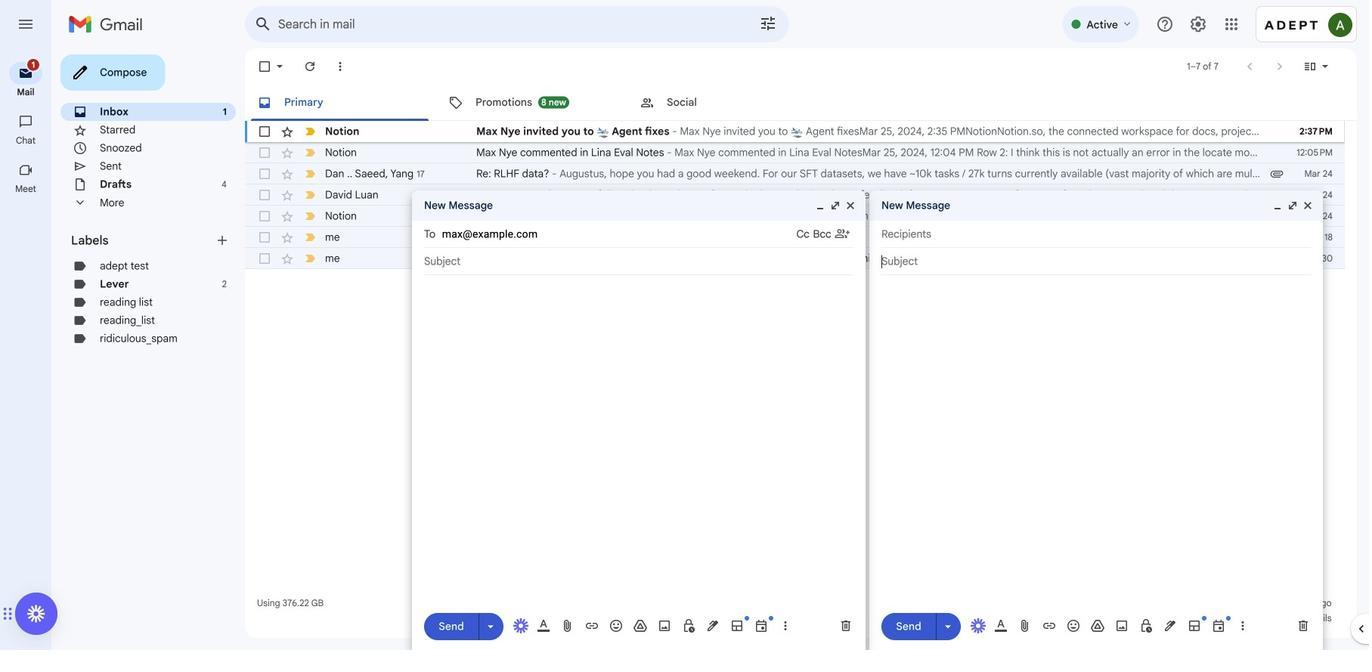 Task type: locate. For each thing, give the bounding box(es) containing it.
dialog
[[412, 191, 866, 650], [869, 191, 1323, 650]]

insert link ‪(⌘k)‬ image left insert emoji ‪(⌘⇧2)‬ image
[[584, 618, 599, 633]]

discard draft ‪(⌘⇧d)‬ image for more options image
[[838, 618, 853, 633]]

more options image
[[1238, 618, 1247, 633]]

discard draft ‪(⌘⇧d)‬ image
[[838, 618, 853, 633], [1296, 618, 1311, 633]]

1 horizontal spatial discard draft ‪(⌘⇧d)‬ image
[[1296, 618, 1311, 633]]

1 horizontal spatial subject field
[[881, 254, 1311, 269]]

refresh image
[[302, 59, 318, 74]]

0 horizontal spatial discard draft ‪(⌘⇧d)‬ image
[[838, 618, 853, 633]]

2 more send options image from the left
[[940, 619, 956, 634]]

attach files image left insert emoji ‪(⌘⇧2)‬ image
[[560, 618, 575, 633]]

1 horizontal spatial attach files image
[[1018, 618, 1033, 633]]

attach files image
[[560, 618, 575, 633], [1018, 618, 1033, 633]]

1 horizontal spatial more send options image
[[940, 619, 956, 634]]

1 attach files image from the left
[[560, 618, 575, 633]]

insert signature image
[[1163, 618, 1178, 633]]

select a layout image for insert signature image
[[1187, 618, 1202, 633]]

set up a time to meet image left more options icon at the bottom right
[[1211, 618, 1226, 633]]

insert photo image left insert signature image
[[1114, 618, 1129, 633]]

discard draft ‪(⌘⇧d)‬ image right more options image
[[838, 618, 853, 633]]

2 discard draft ‪(⌘⇧d)‬ image from the left
[[1296, 618, 1311, 633]]

2 select a layout image from the left
[[1187, 618, 1202, 633]]

0 horizontal spatial dialog
[[412, 191, 866, 650]]

close image right pop out image
[[1302, 200, 1314, 212]]

1 horizontal spatial select a layout image
[[1187, 618, 1202, 633]]

insert files using drive image
[[633, 618, 648, 633], [1090, 618, 1105, 633]]

0 horizontal spatial subject field
[[424, 254, 853, 269]]

0 horizontal spatial close image
[[844, 200, 856, 212]]

main content
[[245, 48, 1369, 638]]

set up a time to meet image for more options icon at the bottom right
[[1211, 618, 1226, 633]]

1 horizontal spatial dialog
[[869, 191, 1323, 650]]

promotions, 8 new messages, tab
[[436, 85, 627, 121]]

attach files image for insert emoji ‪(⌘⇧2)‬ icon
[[1018, 618, 1033, 633]]

1 subject field from the left
[[424, 254, 853, 269]]

1 horizontal spatial insert link ‪(⌘k)‬ image
[[1042, 618, 1057, 633]]

discard draft ‪(⌘⇧d)‬ image for more options icon at the bottom right
[[1296, 618, 1311, 633]]

1 discard draft ‪(⌘⇧d)‬ image from the left
[[838, 618, 853, 633]]

2 set up a time to meet image from the left
[[1211, 618, 1226, 633]]

close image for pop out icon
[[844, 200, 856, 212]]

social tab
[[627, 85, 818, 121]]

row
[[245, 121, 1345, 142], [245, 142, 1345, 163], [245, 163, 1345, 184], [245, 184, 1345, 206], [245, 206, 1345, 227], [245, 227, 1369, 248], [245, 248, 1369, 269]]

insert link ‪(⌘k)‬ image left insert emoji ‪(⌘⇧2)‬ icon
[[1042, 618, 1057, 633]]

insert files using drive image for insert signature image toggle confidential mode icon's insert photo
[[1090, 618, 1105, 633]]

1 move image from the left
[[2, 605, 8, 623]]

2 toggle confidential mode image from the left
[[1138, 618, 1154, 633]]

🗣️ image
[[476, 232, 489, 244], [1061, 232, 1074, 244]]

more send options image
[[483, 619, 498, 634], [940, 619, 956, 634]]

🛬 image
[[597, 126, 609, 139], [791, 126, 803, 139]]

minimize image
[[1272, 200, 1284, 212]]

insert photo image left insert signature icon at bottom
[[657, 618, 672, 633]]

1 insert files using drive image from the left
[[633, 618, 648, 633]]

footer
[[245, 596, 1345, 626]]

5 row from the top
[[245, 206, 1345, 227]]

1 horizontal spatial 🛬 image
[[791, 126, 803, 139]]

1 horizontal spatial 🗣️ image
[[1061, 232, 1074, 244]]

move image
[[2, 605, 8, 623], [8, 605, 13, 623]]

1 horizontal spatial toggle confidential mode image
[[1138, 618, 1154, 633]]

toggle confidential mode image left insert signature image
[[1138, 618, 1154, 633]]

more send options image for the attach files image related to insert emoji ‪(⌘⇧2)‬ icon
[[940, 619, 956, 634]]

2 🗣️ image from the left
[[1061, 232, 1074, 244]]

0 horizontal spatial more send options image
[[483, 619, 498, 634]]

heading
[[0, 86, 51, 98], [0, 135, 51, 147], [0, 183, 51, 195], [71, 233, 215, 248]]

navigation
[[0, 48, 53, 650]]

close image right pop out icon
[[844, 200, 856, 212]]

insert photo image
[[657, 618, 672, 633], [1114, 618, 1129, 633]]

close image
[[844, 200, 856, 212], [1302, 200, 1314, 212]]

0 horizontal spatial select a layout image
[[729, 618, 745, 633]]

1 horizontal spatial set up a time to meet image
[[1211, 618, 1226, 633]]

select a layout image right insert signature icon at bottom
[[729, 618, 745, 633]]

2 close image from the left
[[1302, 200, 1314, 212]]

insert link ‪(⌘k)‬ image
[[584, 618, 599, 633], [1042, 618, 1057, 633]]

0 horizontal spatial attach files image
[[560, 618, 575, 633]]

attach files image left insert emoji ‪(⌘⇧2)‬ icon
[[1018, 618, 1033, 633]]

0 horizontal spatial toggle confidential mode image
[[681, 618, 696, 633]]

more send options image for insert emoji ‪(⌘⇧2)‬ image the attach files image
[[483, 619, 498, 634]]

toggle confidential mode image left insert signature icon at bottom
[[681, 618, 696, 633]]

insert files using drive image right insert emoji ‪(⌘⇧2)‬ icon
[[1090, 618, 1105, 633]]

insert files using drive image right insert emoji ‪(⌘⇧2)‬ image
[[633, 618, 648, 633]]

2 insert files using drive image from the left
[[1090, 618, 1105, 633]]

0 horizontal spatial set up a time to meet image
[[754, 618, 769, 633]]

1 horizontal spatial close image
[[1302, 200, 1314, 212]]

1 horizontal spatial insert photo image
[[1114, 618, 1129, 633]]

1 insert link ‪(⌘k)‬ image from the left
[[584, 618, 599, 633]]

2 subject field from the left
[[881, 254, 1311, 269]]

2 insert link ‪(⌘k)‬ image from the left
[[1042, 618, 1057, 633]]

pop out image
[[1287, 200, 1299, 212]]

None checkbox
[[257, 59, 272, 74], [257, 145, 272, 160], [257, 187, 272, 203], [257, 59, 272, 74], [257, 145, 272, 160], [257, 187, 272, 203]]

0 horizontal spatial 🛬 image
[[597, 126, 609, 139]]

discard draft ‪(⌘⇧d)‬ image right more options icon at the bottom right
[[1296, 618, 1311, 633]]

insert link ‪(⌘k)‬ image for the attach files image related to insert emoji ‪(⌘⇧2)‬ icon
[[1042, 618, 1057, 633]]

0 horizontal spatial insert photo image
[[657, 618, 672, 633]]

1 insert photo image from the left
[[657, 618, 672, 633]]

select a layout image
[[729, 618, 745, 633], [1187, 618, 1202, 633]]

1 horizontal spatial insert files using drive image
[[1090, 618, 1105, 633]]

toggle confidential mode image
[[681, 618, 696, 633], [1138, 618, 1154, 633]]

main menu image
[[17, 15, 35, 33]]

To recipients text field
[[442, 222, 796, 246]]

toggle confidential mode image for insert signature icon at bottom
[[681, 618, 696, 633]]

has attachment image
[[1269, 166, 1284, 181]]

0 horizontal spatial insert files using drive image
[[633, 618, 648, 633]]

1 select a layout image from the left
[[729, 618, 745, 633]]

Subject field
[[424, 254, 853, 269], [881, 254, 1311, 269]]

select a layout image right insert signature image
[[1187, 618, 1202, 633]]

1 close image from the left
[[844, 200, 856, 212]]

more options image
[[781, 618, 790, 633]]

2 attach files image from the left
[[1018, 618, 1033, 633]]

None checkbox
[[257, 124, 272, 139], [257, 166, 272, 181], [257, 209, 272, 224], [257, 230, 272, 245], [257, 251, 272, 266], [257, 124, 272, 139], [257, 166, 272, 181], [257, 209, 272, 224], [257, 230, 272, 245], [257, 251, 272, 266]]

1 🗣️ image from the left
[[476, 232, 489, 244]]

1 row from the top
[[245, 121, 1345, 142]]

1 toggle confidential mode image from the left
[[681, 618, 696, 633]]

0 horizontal spatial insert link ‪(⌘k)‬ image
[[584, 618, 599, 633]]

more email options image
[[333, 59, 348, 74]]

set up a time to meet image left more options image
[[754, 618, 769, 633]]

tab list
[[245, 85, 1357, 121]]

2 insert photo image from the left
[[1114, 618, 1129, 633]]

7 row from the top
[[245, 248, 1369, 269]]

1 more send options image from the left
[[483, 619, 498, 634]]

1 set up a time to meet image from the left
[[754, 618, 769, 633]]

subject field for minimize icon
[[881, 254, 1311, 269]]

0 horizontal spatial 🗣️ image
[[476, 232, 489, 244]]

2 row from the top
[[245, 142, 1345, 163]]

insert photo image for insert signature image toggle confidential mode icon
[[1114, 618, 1129, 633]]

set up a time to meet image
[[754, 618, 769, 633], [1211, 618, 1226, 633]]

Search in mail search field
[[245, 6, 789, 42]]



Task type: describe. For each thing, give the bounding box(es) containing it.
Search in mail text field
[[278, 17, 717, 32]]

insert emoji ‪(⌘⇧2)‬ image
[[609, 618, 624, 633]]

2 🛬 image from the left
[[791, 126, 803, 139]]

3 row from the top
[[245, 163, 1345, 184]]

2 move image from the left
[[8, 605, 13, 623]]

gmail image
[[68, 9, 150, 39]]

select a layout image for insert signature icon at bottom
[[729, 618, 745, 633]]

pop out image
[[829, 200, 841, 212]]

insert signature image
[[705, 618, 720, 633]]

record a loom image
[[27, 605, 45, 623]]

minimize image
[[814, 200, 826, 212]]

insert photo image for toggle confidential mode icon related to insert signature icon at bottom
[[657, 618, 672, 633]]

close image for pop out image
[[1302, 200, 1314, 212]]

toggle confidential mode image for insert signature image
[[1138, 618, 1154, 633]]

4 row from the top
[[245, 184, 1345, 206]]

support image
[[1156, 15, 1174, 33]]

set up a time to meet image for more options image
[[754, 618, 769, 633]]

subject field for minimize image
[[424, 254, 853, 269]]

insert emoji ‪(⌘⇧2)‬ image
[[1066, 618, 1081, 633]]

advanced search options image
[[753, 8, 783, 39]]

attach files image for insert emoji ‪(⌘⇧2)‬ image
[[560, 618, 575, 633]]

insert link ‪(⌘k)‬ image for insert emoji ‪(⌘⇧2)‬ image the attach files image
[[584, 618, 599, 633]]

⚔️ image
[[663, 232, 676, 244]]

2 dialog from the left
[[869, 191, 1323, 650]]

6 row from the top
[[245, 227, 1369, 248]]

insert files using drive image for toggle confidential mode icon related to insert signature icon at bottom insert photo
[[633, 618, 648, 633]]

1 dialog from the left
[[412, 191, 866, 650]]

1 🛬 image from the left
[[597, 126, 609, 139]]

settings image
[[1189, 15, 1207, 33]]

primary tab
[[245, 85, 435, 121]]

search in mail image
[[249, 11, 277, 38]]

toggle split pane mode image
[[1303, 59, 1318, 74]]



Task type: vqa. For each thing, say whether or not it's contained in the screenshot.
Toggle confidential mode 'icon' to the right
yes



